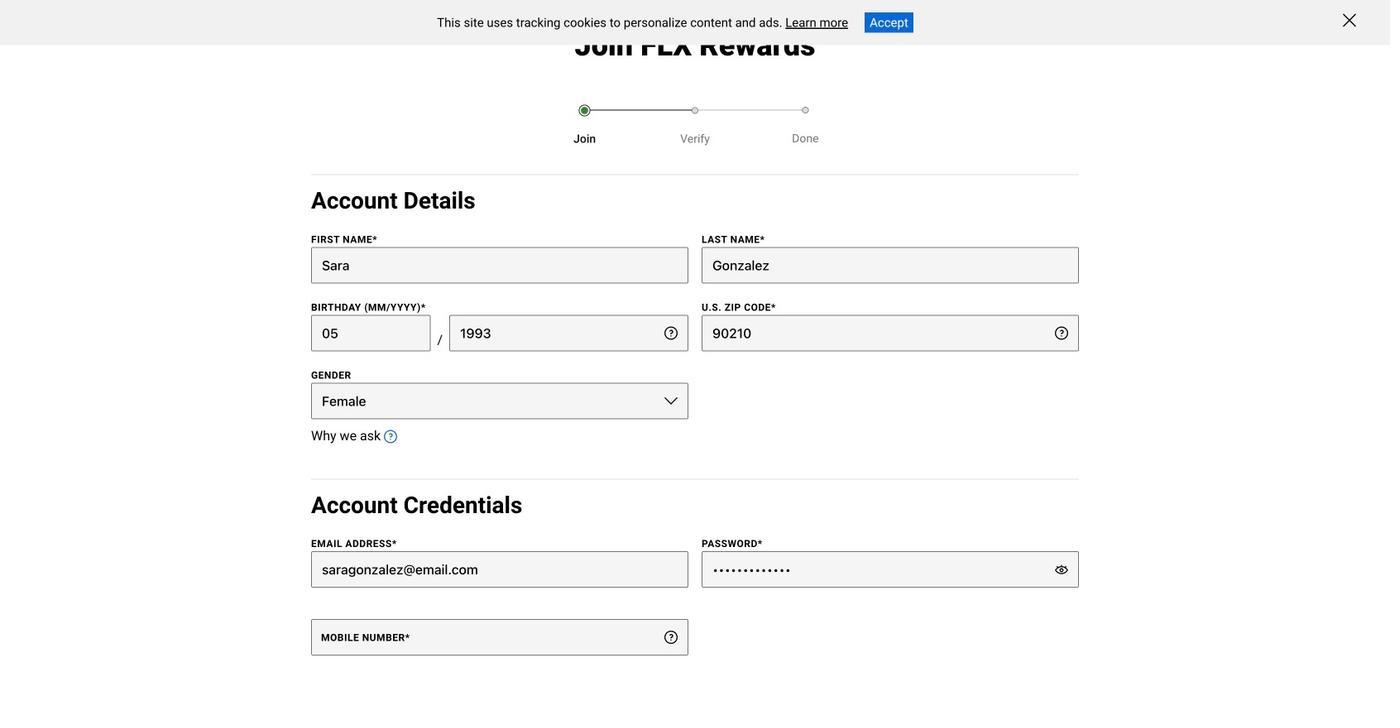 Task type: describe. For each thing, give the bounding box(es) containing it.
active image
[[579, 105, 591, 116]]

close image
[[1344, 14, 1357, 27]]

2 inactive image from the left
[[692, 107, 699, 114]]



Task type: locate. For each thing, give the bounding box(es) containing it.
None telephone field
[[311, 629, 689, 665]]

None text field
[[311, 315, 431, 351], [450, 315, 689, 351], [702, 315, 1080, 351], [311, 315, 431, 351], [450, 315, 689, 351], [702, 315, 1080, 351]]

show password image
[[1056, 563, 1069, 576]]

required element
[[373, 234, 378, 245], [760, 234, 765, 245], [772, 302, 776, 313], [392, 538, 397, 550], [758, 538, 763, 550], [405, 642, 410, 653]]

more information image
[[384, 430, 397, 443]]

None password field
[[702, 552, 1080, 588]]

1 horizontal spatial inactive image
[[803, 107, 809, 113]]

inactive image
[[803, 107, 809, 113], [692, 107, 699, 114]]

None email field
[[311, 552, 689, 588]]

0 horizontal spatial inactive image
[[692, 107, 699, 114]]

None text field
[[311, 247, 689, 283], [702, 247, 1080, 283], [311, 247, 689, 283], [702, 247, 1080, 283]]

1 inactive image from the left
[[803, 107, 809, 113]]

cookie banner region
[[0, 0, 1391, 45]]

more information image
[[665, 327, 678, 340], [1056, 327, 1069, 340], [665, 640, 678, 654]]



Task type: vqa. For each thing, say whether or not it's contained in the screenshot.
active icon
yes



